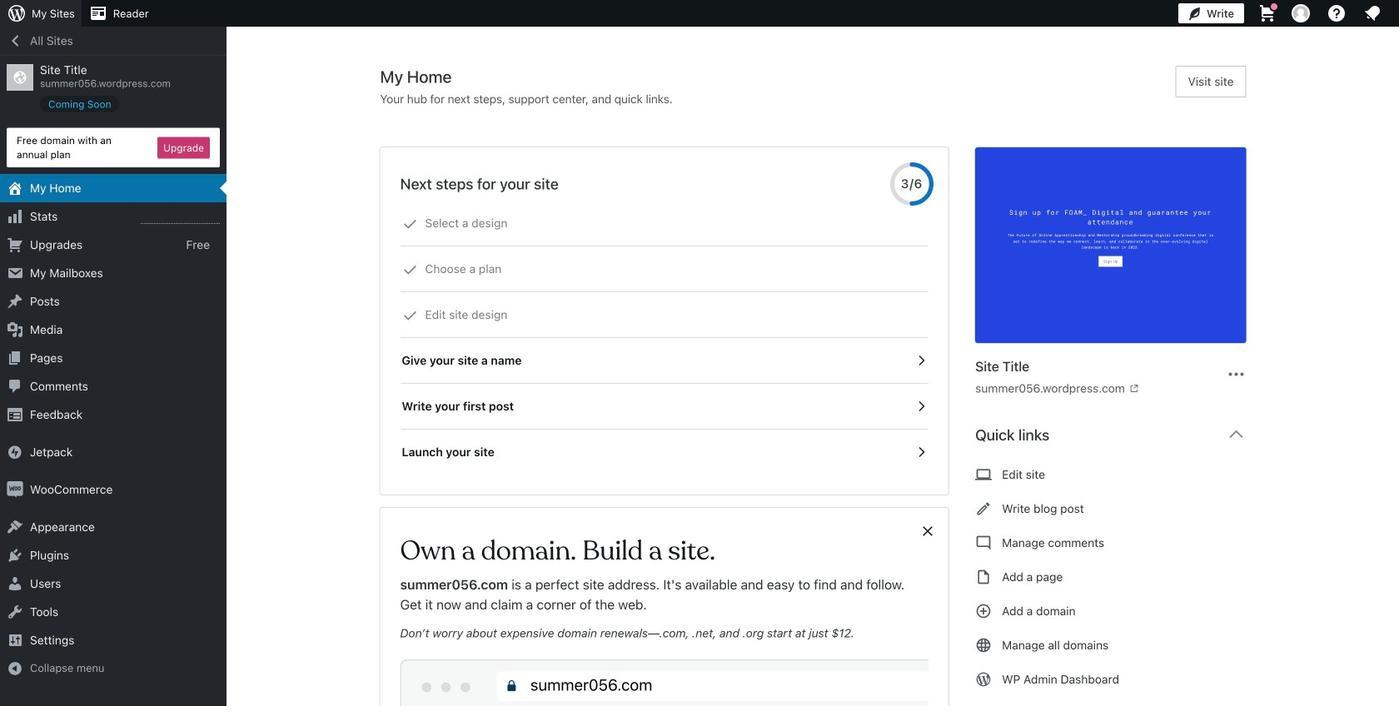 Task type: vqa. For each thing, say whether or not it's contained in the screenshot.
Users link
no



Task type: locate. For each thing, give the bounding box(es) containing it.
1 vertical spatial task enabled image
[[914, 445, 929, 460]]

task enabled image down task enabled image
[[914, 399, 929, 414]]

insert_drive_file image
[[976, 567, 992, 587]]

my shopping cart image
[[1258, 3, 1278, 23]]

my profile image
[[1292, 4, 1311, 22]]

mode_comment image
[[976, 533, 992, 553]]

img image
[[7, 444, 23, 461], [7, 482, 23, 498]]

3 list item from the top
[[1392, 241, 1400, 303]]

list item
[[1392, 85, 1400, 163], [1392, 163, 1400, 241], [1392, 241, 1400, 303]]

edit image
[[976, 499, 992, 519]]

0 vertical spatial task complete image
[[403, 262, 418, 277]]

task complete image
[[403, 262, 418, 277], [403, 308, 418, 323]]

1 vertical spatial task complete image
[[403, 308, 418, 323]]

main content
[[380, 66, 1260, 706]]

progress bar
[[891, 162, 934, 206]]

task enabled image up the "dismiss domain name promotion" image
[[914, 445, 929, 460]]

task enabled image
[[914, 399, 929, 414], [914, 445, 929, 460]]

1 vertical spatial img image
[[7, 482, 23, 498]]

0 vertical spatial task enabled image
[[914, 399, 929, 414]]

launchpad checklist element
[[400, 201, 929, 475]]

laptop image
[[976, 465, 992, 485]]

0 vertical spatial img image
[[7, 444, 23, 461]]

highest hourly views 0 image
[[141, 213, 220, 224]]

manage your notifications image
[[1363, 3, 1383, 23]]

dismiss domain name promotion image
[[921, 522, 936, 542]]

2 list item from the top
[[1392, 163, 1400, 241]]



Task type: describe. For each thing, give the bounding box(es) containing it.
1 img image from the top
[[7, 444, 23, 461]]

task enabled image
[[914, 353, 929, 368]]

1 task enabled image from the top
[[914, 399, 929, 414]]

more options for site site title image
[[1227, 364, 1247, 384]]

task complete image
[[403, 217, 418, 232]]

help image
[[1327, 3, 1347, 23]]

2 task complete image from the top
[[403, 308, 418, 323]]

1 list item from the top
[[1392, 85, 1400, 163]]

2 task enabled image from the top
[[914, 445, 929, 460]]

1 task complete image from the top
[[403, 262, 418, 277]]

2 img image from the top
[[7, 482, 23, 498]]



